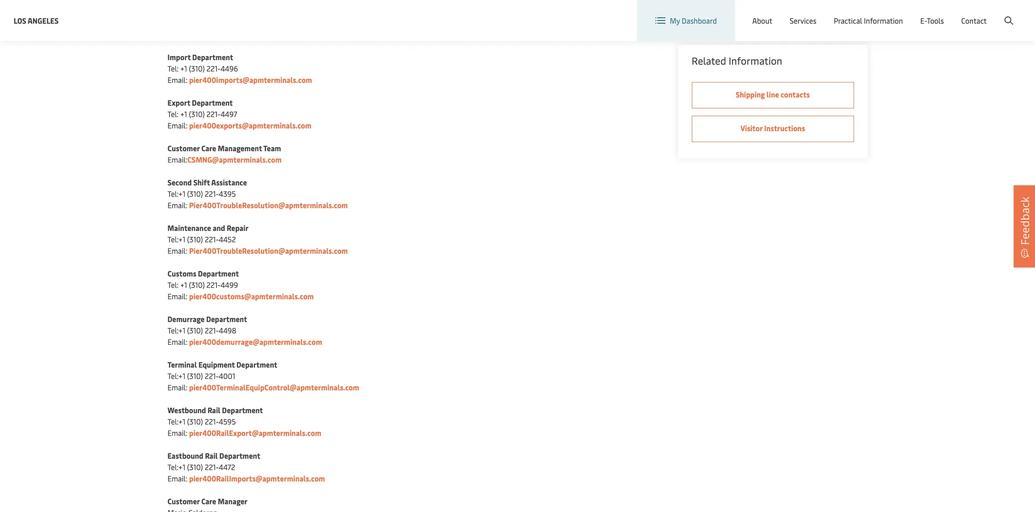 Task type: describe. For each thing, give the bounding box(es) containing it.
email: inside the demurrage department tel:+1 (310) 221-4498 email: pier400demurrage@apmterminals.com
[[168, 337, 187, 347]]

demurrage
[[168, 314, 205, 324]]

csmng@apmterminals.com link
[[187, 155, 282, 165]]

pier400demurrage@apmterminals.com link
[[189, 337, 322, 347]]

switch
[[779, 8, 801, 18]]

(310) for eastbound
[[187, 462, 203, 472]]

menu
[[882, 8, 901, 18]]

email: for eastbound rail department tel:+1 (310) 221-4472 email: pier400railimports@apmterminals.com
[[168, 474, 187, 484]]

+1 for pier400customs@apmterminals.com
[[180, 280, 187, 290]]

westbound rail department tel:+1 (310) 221-4595 email: pier400railexport@apmterminals.com
[[168, 405, 321, 438]]

repair
[[227, 223, 249, 233]]

map region
[[549, 0, 899, 136]]

email: for customs department tel: +1 (310) 221-4499 email: pier400customs@apmterminals.com
[[168, 291, 187, 301]]

tel:+1 for maintenance
[[168, 234, 185, 244]]

csmng@apmterminals.com
[[187, 155, 282, 165]]

contacts
[[781, 89, 810, 99]]

(310) for customs
[[189, 280, 205, 290]]

department inside customs department tel: +1 (310) 221-4499 email: pier400customs@apmterminals.com
[[198, 269, 239, 279]]

feedback button
[[1014, 186, 1035, 268]]

switch location button
[[764, 8, 830, 18]]

(310) for export
[[189, 109, 205, 119]]

221- inside the demurrage department tel:+1 (310) 221-4498 email: pier400demurrage@apmterminals.com
[[205, 326, 219, 336]]

location
[[802, 8, 830, 18]]

practical information button
[[834, 0, 903, 41]]

(310) for import
[[189, 63, 205, 73]]

second shift assistance tel:+1 (310) 221-4395 email: pier400troubleresolution@apmterminals.com
[[168, 177, 348, 210]]

pier400exports@apmterminals.com
[[189, 120, 312, 130]]

department inside westbound rail department tel:+1 (310) 221-4595 email: pier400railexport@apmterminals.com
[[222, 405, 263, 415]]

pier400railexport@apmterminals.com link
[[189, 428, 321, 438]]

import
[[168, 52, 191, 62]]

services
[[790, 16, 817, 26]]

dashboard
[[682, 16, 717, 26]]

keyboard shortcuts
[[739, 21, 779, 26]]

and
[[213, 223, 225, 233]]

eastbound
[[168, 451, 203, 461]]

create
[[969, 8, 990, 18]]

team
[[263, 143, 281, 153]]

services button
[[790, 0, 817, 41]]

visitor
[[741, 123, 763, 133]]

email: for import department tel: +1 (310) 221-4496 email: pier400imports@apmterminals.com
[[168, 75, 187, 85]]

e-tools
[[921, 16, 944, 26]]

tel:+1 for second
[[168, 189, 185, 199]]

customs department tel: +1 (310) 221-4499 email: pier400customs@apmterminals.com
[[168, 269, 314, 301]]

instructions
[[765, 123, 805, 133]]

pier400railimports@apmterminals.com
[[189, 474, 325, 484]]

©2023
[[805, 21, 819, 26]]

221- for second
[[205, 189, 219, 199]]

pier400customs@apmterminals.com
[[189, 291, 314, 301]]

related information
[[692, 54, 783, 67]]

/
[[964, 8, 967, 18]]

import department tel: +1 (310) 221-4496 email: pier400imports@apmterminals.com
[[168, 52, 312, 85]]

my
[[670, 16, 680, 26]]

4472
[[219, 462, 235, 472]]

221- for maintenance
[[205, 234, 219, 244]]

login / create account
[[944, 8, 1018, 18]]

4498
[[219, 326, 236, 336]]

equipment
[[199, 360, 235, 370]]

information for practical information
[[864, 16, 903, 26]]

4001
[[219, 371, 235, 381]]

customer for customer care manager
[[168, 497, 200, 507]]

221- for import
[[207, 63, 221, 73]]

login
[[944, 8, 962, 18]]

4595
[[219, 417, 236, 427]]

los
[[14, 15, 26, 25]]

department inside eastbound rail department tel:+1 (310) 221-4472 email: pier400railimports@apmterminals.com
[[219, 451, 260, 461]]

e-tools button
[[921, 0, 944, 41]]

customer care management team email: csmng@apmterminals.com
[[168, 143, 282, 165]]

map
[[784, 21, 793, 26]]

pier400demurrage@apmterminals.com
[[189, 337, 322, 347]]

4497
[[221, 109, 237, 119]]

pier400imports@apmterminals.com
[[189, 75, 312, 85]]

tel:+1 for eastbound
[[168, 462, 185, 472]]

manager
[[218, 497, 248, 507]]

terminal
[[168, 360, 197, 370]]

my dashboard button
[[656, 0, 717, 41]]

department inside export department tel: +1 (310) 221-4497 email: pier400exports@apmterminals.com
[[192, 98, 233, 108]]

+1 for pier400imports@apmterminals.com
[[180, 63, 187, 73]]

management
[[218, 143, 262, 153]]

email: for second shift assistance tel:+1 (310) 221-4395 email: pier400troubleresolution@apmterminals.com
[[168, 200, 187, 210]]

shift
[[193, 177, 210, 187]]

rail for 4595
[[208, 405, 220, 415]]

angeles
[[28, 15, 59, 25]]

map data ©2023 google, inegi
[[784, 21, 848, 26]]

practical information
[[834, 16, 903, 26]]

global menu button
[[840, 0, 910, 27]]

terms link
[[853, 20, 866, 26]]

tel:+1 inside the demurrage department tel:+1 (310) 221-4498 email: pier400demurrage@apmterminals.com
[[168, 326, 185, 336]]

customer care manager
[[168, 497, 248, 507]]

+1 for pier400exports@apmterminals.com
[[180, 109, 187, 119]]

email: for export department tel: +1 (310) 221-4497 email: pier400exports@apmterminals.com
[[168, 120, 187, 130]]

maintenance and repair tel:+1 (310) 221-4452 email: pier400troubleresolution@apmterminals.com
[[168, 223, 348, 256]]

221- for customs
[[207, 280, 221, 290]]

google,
[[820, 21, 835, 26]]

login / create account link
[[928, 0, 1018, 27]]

second
[[168, 177, 192, 187]]



Task type: locate. For each thing, give the bounding box(es) containing it.
pier400customs@apmterminals.com link
[[189, 291, 314, 301]]

0 vertical spatial tel:
[[168, 63, 179, 73]]

about button
[[753, 0, 773, 41]]

(310) for maintenance
[[187, 234, 203, 244]]

line
[[767, 89, 779, 99]]

1 vertical spatial pier400troubleresolution@apmterminals.com
[[189, 246, 348, 256]]

+1 inside the import department tel: +1 (310) 221-4496 email: pier400imports@apmterminals.com
[[180, 63, 187, 73]]

1 customer from the top
[[168, 143, 200, 153]]

care for manager
[[201, 497, 216, 507]]

221- down shift
[[205, 189, 219, 199]]

email: inside westbound rail department tel:+1 (310) 221-4595 email: pier400railexport@apmterminals.com
[[168, 428, 187, 438]]

pier400troubleresolution@apmterminals.com inside the maintenance and repair tel:+1 (310) 221-4452 email: pier400troubleresolution@apmterminals.com
[[189, 246, 348, 256]]

tel: inside the import department tel: +1 (310) 221-4496 email: pier400imports@apmterminals.com
[[168, 63, 179, 73]]

rail inside eastbound rail department tel:+1 (310) 221-4472 email: pier400railimports@apmterminals.com
[[205, 451, 218, 461]]

customs
[[168, 269, 196, 279]]

1 pier400troubleresolution@apmterminals.com from the top
[[189, 200, 348, 210]]

department up 4497
[[192, 98, 233, 108]]

maintenance
[[168, 223, 211, 233]]

pier400railexport@apmterminals.com
[[189, 428, 321, 438]]

2 +1 from the top
[[180, 109, 187, 119]]

(310) down maintenance
[[187, 234, 203, 244]]

(310) down demurrage
[[187, 326, 203, 336]]

221- down westbound
[[205, 417, 219, 427]]

email: inside second shift assistance tel:+1 (310) 221-4395 email: pier400troubleresolution@apmterminals.com
[[168, 200, 187, 210]]

pier400troubleresolution@apmterminals.com for assistance
[[189, 200, 348, 210]]

tel:+1 down maintenance
[[168, 234, 185, 244]]

export
[[168, 98, 190, 108]]

tel:+1 for westbound
[[168, 417, 185, 427]]

2 tel:+1 from the top
[[168, 234, 185, 244]]

visitor instructions
[[741, 123, 805, 133]]

(310) for terminal
[[187, 371, 203, 381]]

2 tel: from the top
[[168, 109, 179, 119]]

1 +1 from the top
[[180, 63, 187, 73]]

switch location
[[779, 8, 830, 18]]

221- up pier400customs@apmterminals.com link
[[207, 280, 221, 290]]

pier400troubleresolution@apmterminals.com for repair
[[189, 246, 348, 256]]

(310)
[[189, 63, 205, 73], [189, 109, 205, 119], [187, 189, 203, 199], [187, 234, 203, 244], [189, 280, 205, 290], [187, 326, 203, 336], [187, 371, 203, 381], [187, 417, 203, 427], [187, 462, 203, 472]]

(310) for westbound
[[187, 417, 203, 427]]

shipping line contacts link
[[692, 82, 854, 109]]

221- for export
[[207, 109, 221, 119]]

email: down eastbound
[[168, 474, 187, 484]]

care
[[201, 143, 216, 153], [201, 497, 216, 507]]

1 care from the top
[[201, 143, 216, 153]]

9 email: from the top
[[168, 428, 187, 438]]

1 pier400troubleresolution@apmterminals.com link from the top
[[189, 200, 348, 210]]

4 email: from the top
[[168, 200, 187, 210]]

tel: inside export department tel: +1 (310) 221-4497 email: pier400exports@apmterminals.com
[[168, 109, 179, 119]]

0 horizontal spatial information
[[729, 54, 783, 67]]

customer for customer care management team email: csmng@apmterminals.com
[[168, 143, 200, 153]]

(310) inside the terminal equipment department tel:+1 (310) 221-4001 email: pier400terminalequipcontrol@apmterminals.com
[[187, 371, 203, 381]]

visitor instructions link
[[692, 116, 854, 142]]

0 vertical spatial pier400troubleresolution@apmterminals.com
[[189, 200, 348, 210]]

221- for eastbound
[[205, 462, 219, 472]]

(310) down eastbound
[[187, 462, 203, 472]]

tel:+1
[[168, 189, 185, 199], [168, 234, 185, 244], [168, 326, 185, 336], [168, 371, 185, 381], [168, 417, 185, 427], [168, 462, 185, 472]]

email: inside eastbound rail department tel:+1 (310) 221-4472 email: pier400railimports@apmterminals.com
[[168, 474, 187, 484]]

email: down second
[[168, 200, 187, 210]]

global menu
[[860, 8, 901, 18]]

rail up "4595"
[[208, 405, 220, 415]]

221- inside eastbound rail department tel:+1 (310) 221-4472 email: pier400railimports@apmterminals.com
[[205, 462, 219, 472]]

(310) down westbound
[[187, 417, 203, 427]]

about
[[753, 16, 773, 26]]

department inside the terminal equipment department tel:+1 (310) 221-4001 email: pier400terminalequipcontrol@apmterminals.com
[[237, 360, 277, 370]]

1 vertical spatial information
[[729, 54, 783, 67]]

email: inside the maintenance and repair tel:+1 (310) 221-4452 email: pier400troubleresolution@apmterminals.com
[[168, 246, 187, 256]]

221- inside the maintenance and repair tel:+1 (310) 221-4452 email: pier400troubleresolution@apmterminals.com
[[205, 234, 219, 244]]

221- down 'and'
[[205, 234, 219, 244]]

pier400railimports@apmterminals.com link
[[189, 474, 325, 484]]

email: down terminal
[[168, 383, 187, 393]]

rail for 4472
[[205, 451, 218, 461]]

tel:+1 inside second shift assistance tel:+1 (310) 221-4395 email: pier400troubleresolution@apmterminals.com
[[168, 189, 185, 199]]

0 vertical spatial information
[[864, 16, 903, 26]]

221- up customer care manager
[[205, 462, 219, 472]]

my dashboard
[[670, 16, 717, 26]]

4499
[[221, 280, 238, 290]]

keyboard
[[739, 21, 758, 26]]

pier400exports@apmterminals.com link
[[189, 120, 312, 130]]

221- inside the import department tel: +1 (310) 221-4496 email: pier400imports@apmterminals.com
[[207, 63, 221, 73]]

6 tel:+1 from the top
[[168, 462, 185, 472]]

tel:
[[168, 63, 179, 73], [168, 109, 179, 119], [168, 280, 179, 290]]

pier400troubleresolution@apmterminals.com inside second shift assistance tel:+1 (310) 221-4395 email: pier400troubleresolution@apmterminals.com
[[189, 200, 348, 210]]

email: up customs
[[168, 246, 187, 256]]

contact button
[[962, 0, 987, 41]]

4452
[[219, 234, 236, 244]]

pier400troubleresolution@apmterminals.com link up the maintenance and repair tel:+1 (310) 221-4452 email: pier400troubleresolution@apmterminals.com
[[189, 200, 348, 210]]

tel:+1 down westbound
[[168, 417, 185, 427]]

2 care from the top
[[201, 497, 216, 507]]

terminal equipment department tel:+1 (310) 221-4001 email: pier400terminalequipcontrol@apmterminals.com
[[168, 360, 359, 393]]

+1 down import
[[180, 63, 187, 73]]

2 pier400troubleresolution@apmterminals.com link from the top
[[189, 246, 348, 256]]

department
[[192, 52, 233, 62], [192, 98, 233, 108], [198, 269, 239, 279], [206, 314, 247, 324], [237, 360, 277, 370], [222, 405, 263, 415], [219, 451, 260, 461]]

+1 inside customs department tel: +1 (310) 221-4499 email: pier400customs@apmterminals.com
[[180, 280, 187, 290]]

email: for westbound rail department tel:+1 (310) 221-4595 email: pier400railexport@apmterminals.com
[[168, 428, 187, 438]]

(310) inside customs department tel: +1 (310) 221-4499 email: pier400customs@apmterminals.com
[[189, 280, 205, 290]]

1 tel: from the top
[[168, 63, 179, 73]]

contact
[[962, 16, 987, 26]]

email: up terminal
[[168, 337, 187, 347]]

department up the 4496
[[192, 52, 233, 62]]

4496
[[221, 63, 238, 73]]

tel:+1 down demurrage
[[168, 326, 185, 336]]

(310) down shift
[[187, 189, 203, 199]]

6 email: from the top
[[168, 291, 187, 301]]

tel: down import
[[168, 63, 179, 73]]

221-
[[207, 63, 221, 73], [207, 109, 221, 119], [205, 189, 219, 199], [205, 234, 219, 244], [207, 280, 221, 290], [205, 326, 219, 336], [205, 371, 219, 381], [205, 417, 219, 427], [205, 462, 219, 472]]

tel:+1 for terminal
[[168, 371, 185, 381]]

terms
[[853, 20, 866, 26]]

department inside the import department tel: +1 (310) 221-4496 email: pier400imports@apmterminals.com
[[192, 52, 233, 62]]

+1 down customs
[[180, 280, 187, 290]]

3 +1 from the top
[[180, 280, 187, 290]]

4 tel:+1 from the top
[[168, 371, 185, 381]]

department inside the demurrage department tel:+1 (310) 221-4498 email: pier400demurrage@apmterminals.com
[[206, 314, 247, 324]]

2 vertical spatial +1
[[180, 280, 187, 290]]

221- for terminal
[[205, 371, 219, 381]]

221- up equipment
[[205, 326, 219, 336]]

shortcuts
[[760, 21, 779, 26]]

tools
[[927, 16, 944, 26]]

department up 4472
[[219, 451, 260, 461]]

221- inside customs department tel: +1 (310) 221-4499 email: pier400customs@apmterminals.com
[[207, 280, 221, 290]]

pier400troubleresolution@apmterminals.com up the maintenance and repair tel:+1 (310) 221-4452 email: pier400troubleresolution@apmterminals.com
[[189, 200, 348, 210]]

export department tel: +1 (310) 221-4497 email: pier400exports@apmterminals.com
[[168, 98, 312, 130]]

information for related information
[[729, 54, 783, 67]]

221- for westbound
[[205, 417, 219, 427]]

0 vertical spatial pier400troubleresolution@apmterminals.com link
[[189, 200, 348, 210]]

tel:+1 down eastbound
[[168, 462, 185, 472]]

keyboard shortcuts button
[[739, 20, 779, 26]]

221- up pier400exports@apmterminals.com
[[207, 109, 221, 119]]

customer
[[168, 143, 200, 153], [168, 497, 200, 507]]

(310) inside eastbound rail department tel:+1 (310) 221-4472 email: pier400railimports@apmterminals.com
[[187, 462, 203, 472]]

1 vertical spatial rail
[[205, 451, 218, 461]]

email: down export
[[168, 120, 187, 130]]

email: for terminal equipment department tel:+1 (310) 221-4001 email: pier400terminalequipcontrol@apmterminals.com
[[168, 383, 187, 393]]

1 vertical spatial +1
[[180, 109, 187, 119]]

(310) down customs
[[189, 280, 205, 290]]

practical
[[834, 16, 863, 26]]

3 tel:+1 from the top
[[168, 326, 185, 336]]

(310) inside second shift assistance tel:+1 (310) 221-4395 email: pier400troubleresolution@apmterminals.com
[[187, 189, 203, 199]]

department up 4499
[[198, 269, 239, 279]]

e-
[[921, 16, 927, 26]]

2 pier400troubleresolution@apmterminals.com from the top
[[189, 246, 348, 256]]

rail right eastbound
[[205, 451, 218, 461]]

(310) inside the import department tel: +1 (310) 221-4496 email: pier400imports@apmterminals.com
[[189, 63, 205, 73]]

rail inside westbound rail department tel:+1 (310) 221-4595 email: pier400railexport@apmterminals.com
[[208, 405, 220, 415]]

care for management
[[201, 143, 216, 153]]

shipping
[[736, 89, 765, 99]]

email: inside export department tel: +1 (310) 221-4497 email: pier400exports@apmterminals.com
[[168, 120, 187, 130]]

0 vertical spatial care
[[201, 143, 216, 153]]

department up 4498
[[206, 314, 247, 324]]

10 email: from the top
[[168, 474, 187, 484]]

tel:+1 inside eastbound rail department tel:+1 (310) 221-4472 email: pier400railimports@apmterminals.com
[[168, 462, 185, 472]]

(310) inside the demurrage department tel:+1 (310) 221-4498 email: pier400demurrage@apmterminals.com
[[187, 326, 203, 336]]

+1 inside export department tel: +1 (310) 221-4497 email: pier400exports@apmterminals.com
[[180, 109, 187, 119]]

2 vertical spatial tel:
[[168, 280, 179, 290]]

2 email: from the top
[[168, 120, 187, 130]]

tel: for import
[[168, 63, 179, 73]]

0 vertical spatial +1
[[180, 63, 187, 73]]

1 vertical spatial customer
[[168, 497, 200, 507]]

(310) inside export department tel: +1 (310) 221-4497 email: pier400exports@apmterminals.com
[[189, 109, 205, 119]]

(310) down export
[[189, 109, 205, 119]]

8 email: from the top
[[168, 383, 187, 393]]

pier400troubleresolution@apmterminals.com link down 'repair'
[[189, 246, 348, 256]]

1 horizontal spatial information
[[864, 16, 903, 26]]

tel:+1 inside the maintenance and repair tel:+1 (310) 221-4452 email: pier400troubleresolution@apmterminals.com
[[168, 234, 185, 244]]

pier400troubleresolution@apmterminals.com down 'repair'
[[189, 246, 348, 256]]

pier400troubleresolution@apmterminals.com
[[189, 200, 348, 210], [189, 246, 348, 256]]

customer inside customer care management team email: csmng@apmterminals.com
[[168, 143, 200, 153]]

4395
[[219, 189, 236, 199]]

1 vertical spatial care
[[201, 497, 216, 507]]

assistance
[[211, 177, 247, 187]]

221- inside the terminal equipment department tel:+1 (310) 221-4001 email: pier400terminalequipcontrol@apmterminals.com
[[205, 371, 219, 381]]

(310) inside the maintenance and repair tel:+1 (310) 221-4452 email: pier400troubleresolution@apmterminals.com
[[187, 234, 203, 244]]

1 tel:+1 from the top
[[168, 189, 185, 199]]

email: up export
[[168, 75, 187, 85]]

7 email: from the top
[[168, 337, 187, 347]]

department up "4595"
[[222, 405, 263, 415]]

221- inside westbound rail department tel:+1 (310) 221-4595 email: pier400railexport@apmterminals.com
[[205, 417, 219, 427]]

0 vertical spatial rail
[[208, 405, 220, 415]]

(310) down import
[[189, 63, 205, 73]]

+1 down export
[[180, 109, 187, 119]]

+1
[[180, 63, 187, 73], [180, 109, 187, 119], [180, 280, 187, 290]]

tel: inside customs department tel: +1 (310) 221-4499 email: pier400customs@apmterminals.com
[[168, 280, 179, 290]]

1 vertical spatial pier400troubleresolution@apmterminals.com link
[[189, 246, 348, 256]]

2 customer from the top
[[168, 497, 200, 507]]

email: for maintenance and repair tel:+1 (310) 221-4452 email: pier400troubleresolution@apmterminals.com
[[168, 246, 187, 256]]

5 email: from the top
[[168, 246, 187, 256]]

tel: down export
[[168, 109, 179, 119]]

care up the csmng@apmterminals.com
[[201, 143, 216, 153]]

care inside customer care management team email: csmng@apmterminals.com
[[201, 143, 216, 153]]

account
[[991, 8, 1018, 18]]

tel: for export
[[168, 109, 179, 119]]

related
[[692, 54, 726, 67]]

221- inside export department tel: +1 (310) 221-4497 email: pier400exports@apmterminals.com
[[207, 109, 221, 119]]

email: up second
[[168, 155, 187, 165]]

tel:+1 down second
[[168, 189, 185, 199]]

global
[[860, 8, 881, 18]]

(310) down terminal
[[187, 371, 203, 381]]

department down pier400demurrage@apmterminals.com link at the left bottom of the page
[[237, 360, 277, 370]]

221- down equipment
[[205, 371, 219, 381]]

221- up pier400imports@apmterminals.com
[[207, 63, 221, 73]]

feedback
[[1018, 197, 1033, 245]]

tel:+1 down terminal
[[168, 371, 185, 381]]

3 tel: from the top
[[168, 280, 179, 290]]

pier400terminalequipcontrol@apmterminals.com link
[[189, 383, 359, 393]]

(310) for second
[[187, 189, 203, 199]]

los angeles link
[[14, 15, 59, 26]]

westbound
[[168, 405, 206, 415]]

inegi
[[836, 21, 848, 26]]

tel:+1 inside the terminal equipment department tel:+1 (310) 221-4001 email: pier400terminalequipcontrol@apmterminals.com
[[168, 371, 185, 381]]

email: up eastbound
[[168, 428, 187, 438]]

data
[[795, 21, 804, 26]]

care left manager on the bottom
[[201, 497, 216, 507]]

tel: for customs
[[168, 280, 179, 290]]

information inside popup button
[[864, 16, 903, 26]]

tel:+1 inside westbound rail department tel:+1 (310) 221-4595 email: pier400railexport@apmterminals.com
[[168, 417, 185, 427]]

221- inside second shift assistance tel:+1 (310) 221-4395 email: pier400troubleresolution@apmterminals.com
[[205, 189, 219, 199]]

5 tel:+1 from the top
[[168, 417, 185, 427]]

tel: down customs
[[168, 280, 179, 290]]

email: inside the terminal equipment department tel:+1 (310) 221-4001 email: pier400terminalequipcontrol@apmterminals.com
[[168, 383, 187, 393]]

email: inside customs department tel: +1 (310) 221-4499 email: pier400customs@apmterminals.com
[[168, 291, 187, 301]]

pier400terminalequipcontrol@apmterminals.com
[[189, 383, 359, 393]]

email: inside the import department tel: +1 (310) 221-4496 email: pier400imports@apmterminals.com
[[168, 75, 187, 85]]

1 email: from the top
[[168, 75, 187, 85]]

demurrage department tel:+1 (310) 221-4498 email: pier400demurrage@apmterminals.com
[[168, 314, 322, 347]]

pier400troubleresolution@apmterminals.com link
[[189, 200, 348, 210], [189, 246, 348, 256]]

(310) inside westbound rail department tel:+1 (310) 221-4595 email: pier400railexport@apmterminals.com
[[187, 417, 203, 427]]

information
[[864, 16, 903, 26], [729, 54, 783, 67]]

0 vertical spatial customer
[[168, 143, 200, 153]]

email: down customs
[[168, 291, 187, 301]]

email: inside customer care management team email: csmng@apmterminals.com
[[168, 155, 187, 165]]

shipping line contacts
[[736, 89, 810, 99]]

los angeles
[[14, 15, 59, 25]]

3 email: from the top
[[168, 155, 187, 165]]

1 vertical spatial tel:
[[168, 109, 179, 119]]

pier400imports@apmterminals.com link
[[189, 75, 312, 85]]



Task type: vqa. For each thing, say whether or not it's contained in the screenshot.
Search
no



